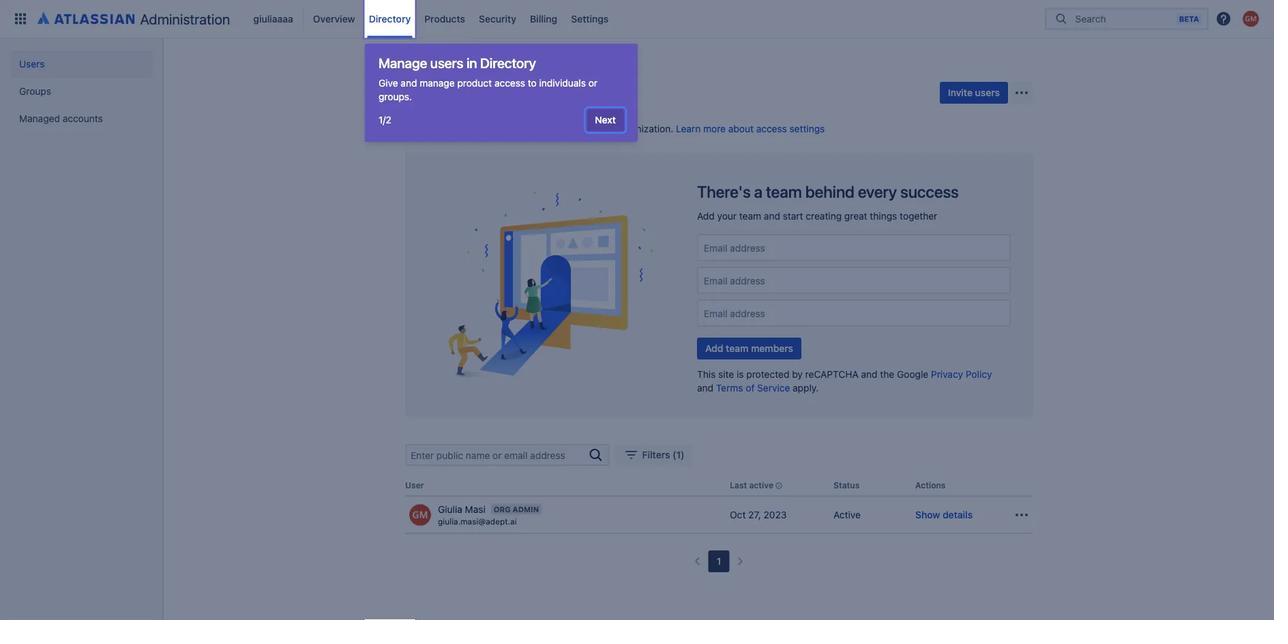 Task type: locate. For each thing, give the bounding box(es) containing it.
directory inside manage users in directory give and manage product access to individuals or groups.
[[480, 55, 536, 71]]

team right a
[[767, 182, 802, 201]]

0 horizontal spatial giuliaaaa
[[253, 13, 293, 24]]

manage
[[379, 55, 427, 71], [405, 123, 441, 134]]

0 vertical spatial users
[[431, 55, 464, 71]]

apply.
[[793, 383, 819, 394]]

individuals
[[540, 77, 586, 89]]

beta
[[1180, 14, 1200, 23]]

0 vertical spatial team
[[767, 182, 802, 201]]

1 vertical spatial users
[[405, 85, 447, 104]]

giuliaaaa
[[253, 13, 293, 24], [450, 68, 488, 79]]

product down manage
[[443, 123, 478, 134]]

1 vertical spatial manage
[[405, 123, 441, 134]]

and up groups.
[[401, 77, 417, 89]]

0 horizontal spatial users
[[431, 55, 464, 71]]

or
[[589, 77, 598, 89]]

the left google at the bottom of page
[[881, 369, 895, 380]]

team inside button
[[726, 343, 749, 354]]

1 vertical spatial giuliaaaa
[[450, 68, 488, 79]]

product right manage
[[458, 77, 492, 89]]

the
[[541, 123, 555, 134], [881, 369, 895, 380]]

access left for
[[480, 123, 511, 134]]

1 vertical spatial users
[[976, 87, 1001, 98]]

in left next
[[584, 123, 592, 134]]

security link
[[475, 8, 521, 30]]

2 horizontal spatial users
[[976, 87, 1001, 98]]

your down there's
[[718, 211, 737, 222]]

accounts
[[63, 113, 103, 124]]

1 vertical spatial in
[[584, 123, 592, 134]]

invite
[[949, 87, 973, 98]]

show details
[[916, 509, 973, 521]]

access
[[495, 77, 526, 89], [480, 123, 511, 134], [757, 123, 787, 134]]

add down there's
[[698, 211, 715, 222]]

add up this at bottom right
[[706, 343, 724, 354]]

1 vertical spatial the
[[881, 369, 895, 380]]

manage right 1/2
[[405, 123, 441, 134]]

team for behind
[[767, 182, 802, 201]]

0 horizontal spatial giuliaaaa link
[[249, 8, 298, 30]]

1 horizontal spatial giuliaaaa
[[450, 68, 488, 79]]

users
[[431, 55, 464, 71], [976, 87, 1001, 98], [558, 123, 582, 134]]

1 vertical spatial email address email field
[[703, 274, 1006, 287]]

organization.
[[617, 123, 674, 134]]

team up is
[[726, 343, 749, 354]]

every
[[858, 182, 898, 201]]

0 vertical spatial in
[[467, 55, 477, 71]]

users right invite
[[976, 87, 1001, 98]]

in down 'security' link at the top left
[[467, 55, 477, 71]]

managed accounts
[[19, 113, 103, 124]]

the right all
[[541, 123, 555, 134]]

giuliaaaa link right admin link
[[450, 66, 488, 82]]

org
[[494, 505, 511, 514]]

giuliaaaa link left overview 'link'
[[249, 8, 298, 30]]

and down this at bottom right
[[698, 383, 714, 394]]

1 horizontal spatial the
[[881, 369, 895, 380]]

1 horizontal spatial users
[[558, 123, 582, 134]]

manage for users
[[379, 55, 427, 71]]

search icon image
[[1054, 12, 1070, 26]]

team down a
[[740, 211, 762, 222]]

access inside manage users in directory give and manage product access to individuals or groups.
[[495, 77, 526, 89]]

1 vertical spatial directory
[[480, 55, 536, 71]]

Search field
[[1072, 6, 1177, 31]]

products
[[425, 13, 466, 24]]

pagination element
[[687, 551, 752, 573]]

0 vertical spatial manage
[[379, 55, 427, 71]]

manage up give
[[379, 55, 427, 71]]

team for and
[[740, 211, 762, 222]]

users up manage
[[431, 55, 464, 71]]

2 vertical spatial team
[[726, 343, 749, 354]]

giuliaaaa link
[[249, 8, 298, 30], [450, 66, 488, 82]]

of
[[746, 383, 755, 394]]

active
[[834, 509, 861, 521]]

add inside button
[[706, 343, 724, 354]]

filters (1)
[[643, 449, 685, 461]]

product
[[458, 77, 492, 89], [443, 123, 478, 134]]

0 vertical spatial users
[[19, 58, 45, 70]]

success
[[901, 182, 959, 201]]

0 horizontal spatial users
[[19, 58, 45, 70]]

access left to
[[495, 77, 526, 89]]

atlassian image
[[38, 10, 135, 26], [38, 10, 135, 26]]

0 vertical spatial your
[[595, 123, 614, 134]]

0 vertical spatial add
[[698, 211, 715, 222]]

google
[[898, 369, 929, 380]]

filters (1) button
[[615, 444, 693, 466]]

recaptcha
[[806, 369, 859, 380]]

security
[[479, 13, 517, 24]]

0 vertical spatial directory
[[369, 13, 411, 24]]

info image
[[774, 481, 785, 491]]

0 vertical spatial giuliaaaa
[[253, 13, 293, 24]]

manage users in directory give and manage product access to individuals or groups.
[[379, 55, 598, 102]]

0 horizontal spatial directory
[[369, 13, 411, 24]]

27,
[[749, 509, 762, 521]]

and left start
[[764, 211, 781, 222]]

2023
[[764, 509, 787, 521]]

give
[[379, 77, 398, 89]]

directory inside global navigation element
[[369, 13, 411, 24]]

1 vertical spatial your
[[718, 211, 737, 222]]

status
[[834, 481, 860, 490]]

users up groups
[[19, 58, 45, 70]]

administration
[[140, 10, 230, 27]]

0 horizontal spatial in
[[467, 55, 477, 71]]

directory link
[[365, 8, 415, 30]]

manage inside manage users in directory give and manage product access to individuals or groups.
[[379, 55, 427, 71]]

1 vertical spatial giuliaaaa link
[[450, 66, 488, 82]]

next
[[595, 114, 616, 126]]

directory left products
[[369, 13, 411, 24]]

0 vertical spatial email address email field
[[703, 241, 1006, 254]]

directory
[[369, 13, 411, 24], [480, 55, 536, 71]]

1 horizontal spatial directory
[[480, 55, 536, 71]]

privacy
[[932, 369, 964, 380]]

directory up to
[[480, 55, 536, 71]]

users inside "button"
[[976, 87, 1001, 98]]

privacy policy link
[[932, 369, 993, 380]]

2 vertical spatial users
[[558, 123, 582, 134]]

add for add team members
[[706, 343, 724, 354]]

giuliaaaa right admin
[[450, 68, 488, 79]]

users inside manage users in directory give and manage product access to individuals or groups.
[[431, 55, 464, 71]]

1 email address email field from the top
[[703, 241, 1006, 254]]

and
[[401, 77, 417, 89], [764, 211, 781, 222], [862, 369, 878, 380], [698, 383, 714, 394]]

0 vertical spatial giuliaaaa link
[[249, 8, 298, 30]]

1 vertical spatial team
[[740, 211, 762, 222]]

0 vertical spatial product
[[458, 77, 492, 89]]

2 vertical spatial email address email field
[[703, 307, 1006, 320]]

billing
[[530, 13, 558, 24]]

global navigation element
[[8, 0, 1046, 38]]

invite users
[[949, 87, 1001, 98]]

and inside manage users in directory give and manage product access to individuals or groups.
[[401, 77, 417, 89]]

Email address email field
[[703, 241, 1006, 254], [703, 274, 1006, 287], [703, 307, 1006, 320]]

1
[[717, 556, 722, 567]]

service
[[758, 383, 791, 394]]

in
[[467, 55, 477, 71], [584, 123, 592, 134]]

last
[[730, 481, 748, 490]]

1 vertical spatial add
[[706, 343, 724, 354]]

add team members
[[706, 343, 794, 354]]

your left organization.
[[595, 123, 614, 134]]

users down admin link
[[405, 85, 447, 104]]

search image
[[588, 447, 604, 463]]

behind
[[806, 182, 855, 201]]

org admin
[[494, 505, 539, 514]]

add team members button
[[698, 338, 802, 360]]

oct 27, 2023
[[730, 509, 787, 521]]

your
[[595, 123, 614, 134], [718, 211, 737, 222]]

users right all
[[558, 123, 582, 134]]

0 horizontal spatial the
[[541, 123, 555, 134]]

there's a team behind every success
[[698, 182, 959, 201]]

terms of service link
[[717, 383, 791, 394]]

giuliaaaa left the overview
[[253, 13, 293, 24]]

add for add your team and start creating great things together
[[698, 211, 715, 222]]

to
[[528, 77, 537, 89]]



Task type: vqa. For each thing, say whether or not it's contained in the screenshot.
Active
yes



Task type: describe. For each thing, give the bounding box(es) containing it.
creating
[[806, 211, 842, 222]]

members
[[751, 343, 794, 354]]

(1)
[[673, 449, 685, 461]]

about
[[729, 123, 754, 134]]

1 horizontal spatial in
[[584, 123, 592, 134]]

administration banner
[[0, 0, 1275, 38]]

overview
[[313, 13, 355, 24]]

0 vertical spatial the
[[541, 123, 555, 134]]

oct
[[730, 509, 746, 521]]

giulia masi
[[438, 504, 486, 515]]

products link
[[421, 8, 470, 30]]

giulia
[[438, 504, 463, 515]]

users for manage
[[431, 55, 464, 71]]

giuliaaaa inside global navigation element
[[253, 13, 293, 24]]

in inside manage users in directory give and manage product access to individuals or groups.
[[467, 55, 477, 71]]

managed
[[19, 113, 60, 124]]

show details link
[[916, 508, 973, 522]]

access right about
[[757, 123, 787, 134]]

actions
[[916, 481, 946, 490]]

users for invite
[[976, 87, 1001, 98]]

add your team and start creating great things together
[[698, 211, 938, 222]]

groups link
[[11, 78, 153, 105]]

policy
[[966, 369, 993, 380]]

1/2
[[379, 114, 392, 126]]

terms
[[717, 383, 744, 394]]

settings
[[571, 13, 609, 24]]

settings link
[[567, 8, 613, 30]]

manage product access for all the users in your organization. learn more about access settings
[[405, 123, 825, 134]]

things
[[871, 211, 898, 222]]

1 horizontal spatial users
[[405, 85, 447, 104]]

great
[[845, 211, 868, 222]]

manage
[[420, 77, 455, 89]]

there's
[[698, 182, 751, 201]]

overview link
[[309, 8, 360, 30]]

product inside manage users in directory give and manage product access to individuals or groups.
[[458, 77, 492, 89]]

learn more about access settings link
[[676, 123, 825, 134]]

1 vertical spatial product
[[443, 123, 478, 134]]

last active
[[730, 481, 774, 490]]

admin link
[[405, 66, 433, 82]]

2 email address email field from the top
[[703, 274, 1006, 287]]

show
[[916, 509, 941, 521]]

Enter public name or email address text field
[[407, 446, 588, 465]]

details
[[943, 509, 973, 521]]

0 horizontal spatial your
[[595, 123, 614, 134]]

giulia.masi@adept.ai
[[438, 517, 517, 526]]

is
[[737, 369, 744, 380]]

administration link
[[33, 8, 236, 30]]

settings
[[790, 123, 825, 134]]

masi
[[465, 504, 486, 515]]

start
[[783, 211, 804, 222]]

invite users button
[[940, 82, 1009, 104]]

admin
[[513, 505, 539, 514]]

protected
[[747, 369, 790, 380]]

this site is protected by recaptcha and the google privacy policy and terms of service apply.
[[698, 369, 993, 394]]

active
[[750, 481, 774, 490]]

all
[[528, 123, 538, 134]]

more
[[704, 123, 726, 134]]

managed accounts link
[[11, 105, 153, 132]]

next button
[[587, 109, 625, 131]]

learn
[[676, 123, 701, 134]]

groups
[[19, 86, 51, 97]]

together
[[900, 211, 938, 222]]

a
[[755, 182, 763, 201]]

admin
[[405, 68, 433, 79]]

this
[[698, 369, 716, 380]]

user
[[405, 481, 424, 490]]

1 horizontal spatial giuliaaaa link
[[450, 66, 488, 82]]

billing link
[[526, 8, 562, 30]]

groups.
[[379, 91, 412, 102]]

filters
[[643, 449, 671, 461]]

users link
[[11, 51, 153, 78]]

manage for product
[[405, 123, 441, 134]]

and right the recaptcha
[[862, 369, 878, 380]]

1 button
[[709, 551, 730, 573]]

3 email address email field from the top
[[703, 307, 1006, 320]]

for
[[514, 123, 526, 134]]

site
[[719, 369, 735, 380]]

1 horizontal spatial your
[[718, 211, 737, 222]]

the inside 'this site is protected by recaptcha and the google privacy policy and terms of service apply.'
[[881, 369, 895, 380]]



